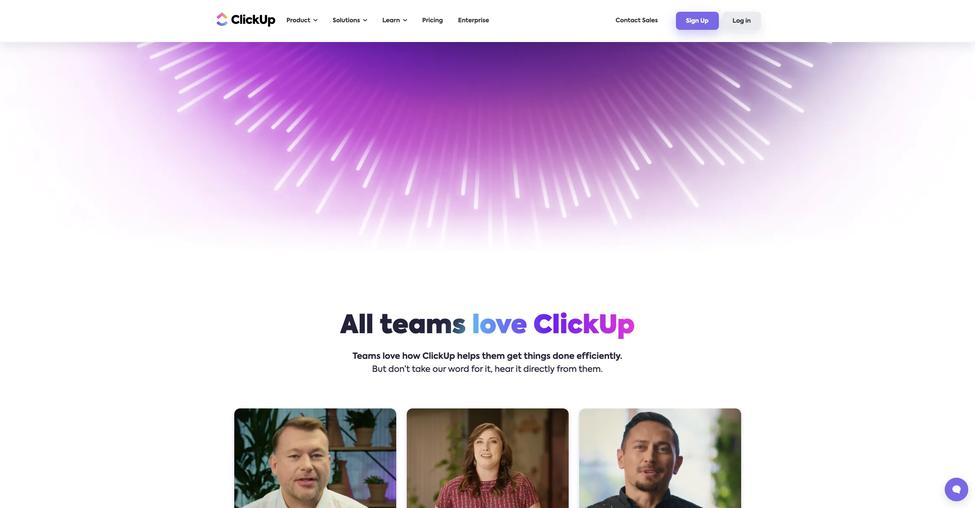 Task type: vqa. For each thing, say whether or not it's contained in the screenshot.
Get Started. It's FREE
no



Task type: describe. For each thing, give the bounding box(es) containing it.
pricing link
[[418, 12, 447, 29]]

it,
[[485, 366, 493, 374]]

it
[[516, 366, 522, 374]]

all
[[340, 314, 374, 339]]

get
[[507, 353, 522, 361]]

0 horizontal spatial love
[[383, 353, 400, 361]]

pricing
[[422, 18, 443, 24]]

clickup for love
[[534, 314, 635, 339]]

word
[[448, 366, 469, 374]]

log in link
[[723, 12, 761, 30]]

enterprise
[[458, 18, 489, 24]]

all teams love clickup
[[340, 314, 635, 339]]

pressed image
[[579, 409, 741, 509]]

teams
[[380, 314, 466, 339]]

helps
[[457, 353, 480, 361]]

things
[[524, 353, 551, 361]]

but don't take our word for it, hear it directly from them.
[[372, 366, 603, 374]]

product button
[[282, 12, 322, 29]]

efficiently.
[[577, 353, 622, 361]]

up
[[701, 18, 709, 24]]

sign up button
[[676, 12, 719, 30]]

teams
[[353, 353, 381, 361]]

take
[[412, 366, 431, 374]]

sales
[[642, 18, 658, 24]]

learn
[[383, 18, 400, 24]]

but
[[372, 366, 386, 374]]

contact
[[616, 18, 641, 24]]

sign up
[[686, 18, 709, 24]]

contact sales button
[[612, 12, 662, 29]]

for
[[471, 366, 483, 374]]

in
[[746, 18, 751, 24]]

clickup for how
[[423, 353, 455, 361]]

sign
[[686, 18, 699, 24]]

finastra image
[[234, 409, 396, 509]]



Task type: locate. For each thing, give the bounding box(es) containing it.
contact sales
[[616, 18, 658, 24]]

log in
[[733, 18, 751, 24]]

them
[[482, 353, 505, 361]]

1 horizontal spatial clickup
[[534, 314, 635, 339]]

teams love how clickup helps them get things done efficiently.
[[353, 353, 622, 361]]

solutions button
[[329, 12, 372, 29]]

log
[[733, 18, 744, 24]]

0 vertical spatial clickup
[[534, 314, 635, 339]]

done
[[553, 353, 575, 361]]

them.
[[579, 366, 603, 374]]

clickup
[[534, 314, 635, 339], [423, 353, 455, 361]]

from
[[557, 366, 577, 374]]

clickup up 'our'
[[423, 353, 455, 361]]

1 horizontal spatial love
[[472, 314, 527, 339]]

0 vertical spatial love
[[472, 314, 527, 339]]

hear
[[495, 366, 514, 374]]

how
[[402, 353, 420, 361]]

clickup image
[[214, 11, 276, 27]]

product
[[287, 18, 310, 24]]

love
[[472, 314, 527, 339], [383, 353, 400, 361]]

love up don't at bottom left
[[383, 353, 400, 361]]

solutions
[[333, 18, 360, 24]]

1 vertical spatial love
[[383, 353, 400, 361]]

convene image
[[407, 409, 569, 509]]

1 vertical spatial clickup
[[423, 353, 455, 361]]

directly
[[524, 366, 555, 374]]

our
[[433, 366, 446, 374]]

clickup up efficiently.
[[534, 314, 635, 339]]

love up them at the bottom of the page
[[472, 314, 527, 339]]

learn button
[[378, 12, 411, 29]]

0 horizontal spatial clickup
[[423, 353, 455, 361]]

enterprise link
[[454, 12, 493, 29]]

don't
[[389, 366, 410, 374]]



